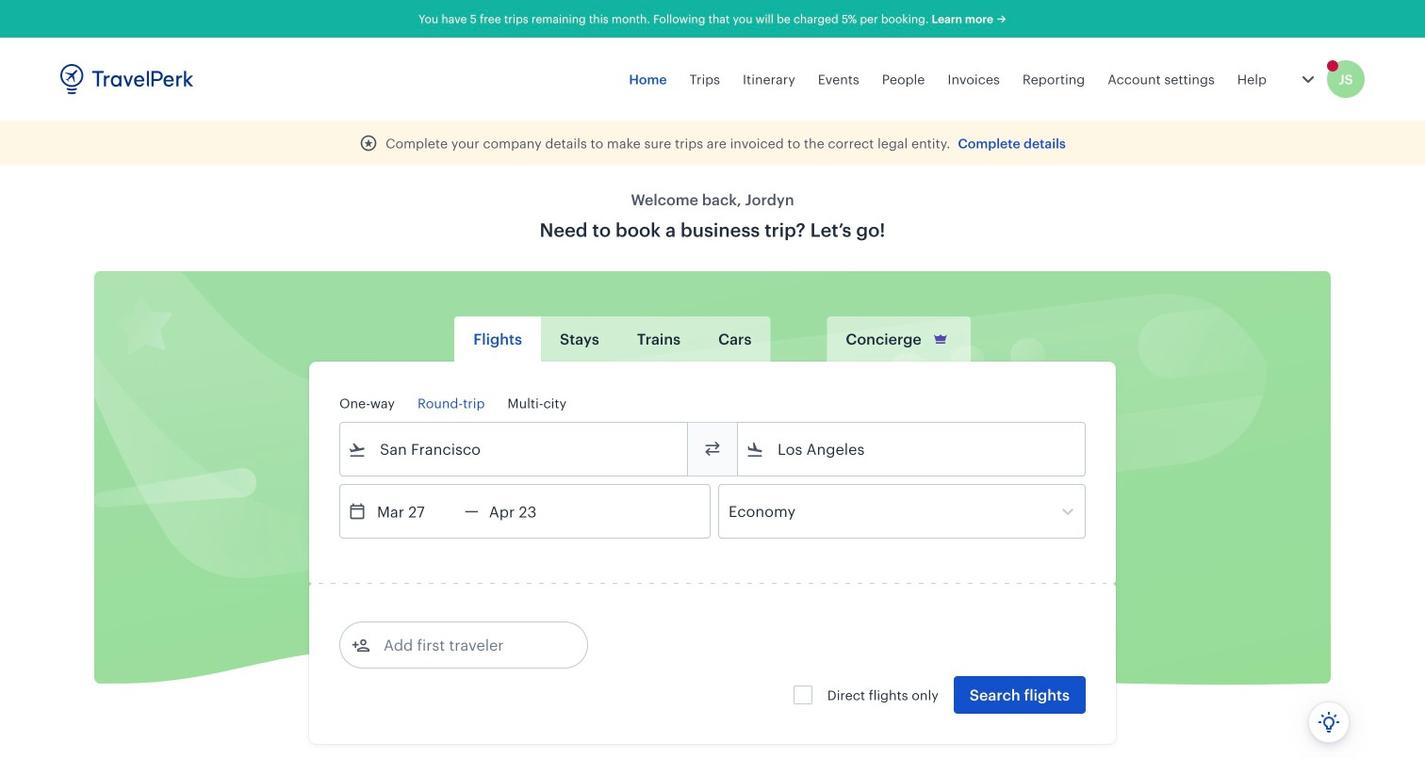 Task type: describe. For each thing, give the bounding box(es) containing it.
Return text field
[[479, 485, 577, 538]]



Task type: locate. For each thing, give the bounding box(es) containing it.
Depart text field
[[367, 485, 465, 538]]

From search field
[[367, 435, 663, 465]]

To search field
[[765, 435, 1061, 465]]

Add first traveler search field
[[370, 631, 567, 661]]



